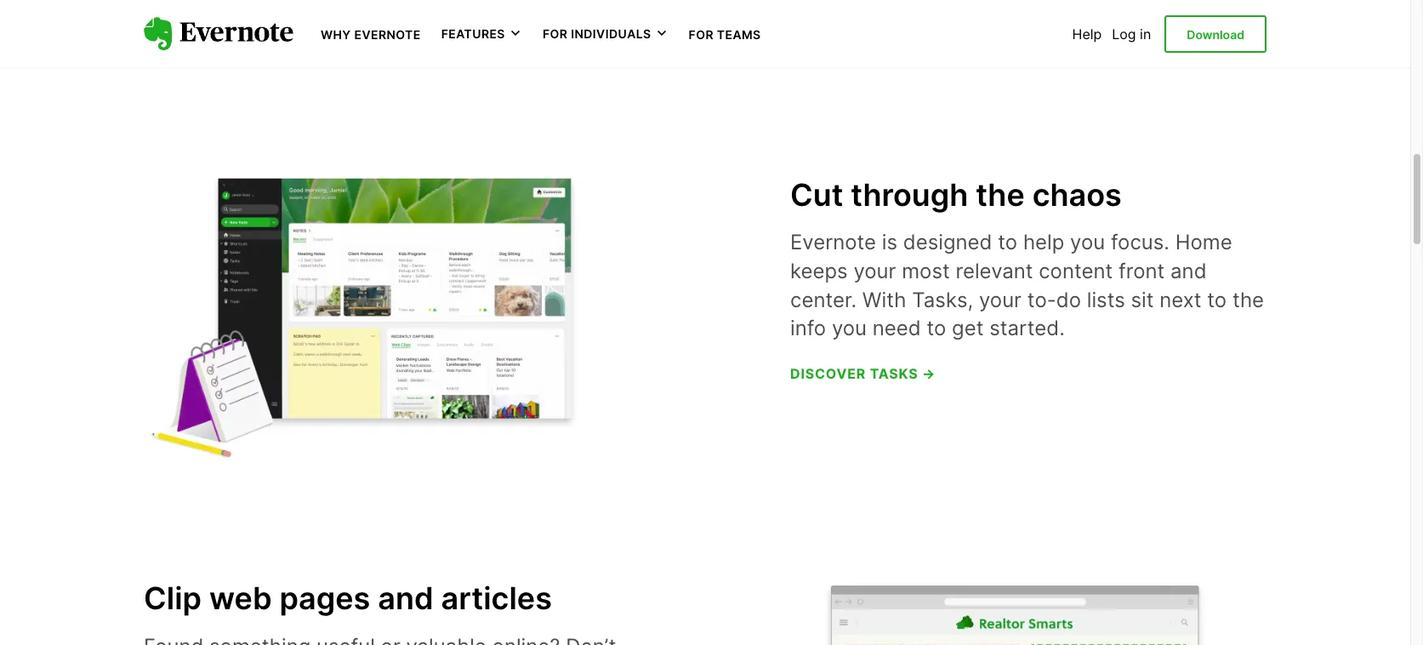 Task type: describe. For each thing, give the bounding box(es) containing it.
0 vertical spatial to
[[998, 230, 1018, 255]]

for individuals
[[543, 27, 651, 41]]

clip
[[144, 580, 202, 617]]

web
[[209, 580, 272, 617]]

teams
[[717, 27, 761, 42]]

for for for individuals
[[543, 27, 568, 41]]

discover
[[791, 365, 866, 382]]

for for for teams
[[689, 27, 714, 42]]

help
[[1024, 230, 1065, 255]]

lists
[[1087, 287, 1126, 312]]

0 horizontal spatial the
[[976, 176, 1025, 213]]

evernote logo image
[[144, 17, 294, 51]]

0 vertical spatial your
[[854, 259, 896, 283]]

0 horizontal spatial to
[[927, 316, 947, 341]]

through
[[851, 176, 969, 213]]

tasks
[[870, 365, 919, 382]]

1 vertical spatial to
[[1208, 287, 1227, 312]]

discover tasks →
[[791, 365, 936, 382]]

designed
[[904, 230, 993, 255]]

need
[[873, 316, 921, 341]]

get
[[952, 316, 984, 341]]

articles
[[441, 580, 552, 617]]

pages
[[280, 580, 370, 617]]

is
[[882, 230, 898, 255]]

for individuals button
[[543, 26, 668, 42]]

why evernote
[[321, 27, 421, 42]]

sit
[[1131, 287, 1154, 312]]

log in link
[[1112, 26, 1152, 43]]

next
[[1160, 287, 1202, 312]]

focus.
[[1111, 230, 1170, 255]]

keeps
[[791, 259, 848, 283]]

relevant
[[956, 259, 1033, 283]]

calendar integration of evernote image
[[144, 166, 586, 461]]

tasks,
[[912, 287, 974, 312]]

with
[[863, 287, 907, 312]]



Task type: locate. For each thing, give the bounding box(es) containing it.
why
[[321, 27, 351, 42]]

to right next
[[1208, 287, 1227, 312]]

2 vertical spatial to
[[927, 316, 947, 341]]

and inside evernote is designed to help you focus. home keeps your most relevant content front and center. with tasks, your to-do lists sit next to the info you need to get started.
[[1171, 259, 1207, 283]]

discover tasks → link
[[791, 365, 936, 382]]

your
[[854, 259, 896, 283], [979, 287, 1022, 312]]

you down "center."
[[832, 316, 867, 341]]

evernote right why
[[354, 27, 421, 42]]

1 horizontal spatial your
[[979, 287, 1022, 312]]

the
[[976, 176, 1025, 213], [1233, 287, 1265, 312]]

the up help
[[976, 176, 1025, 213]]

1 horizontal spatial evernote
[[791, 230, 877, 255]]

evernote up keeps
[[791, 230, 877, 255]]

why evernote link
[[321, 26, 421, 43]]

individuals
[[571, 27, 651, 41]]

to
[[998, 230, 1018, 255], [1208, 287, 1227, 312], [927, 316, 947, 341]]

0 horizontal spatial evernote
[[354, 27, 421, 42]]

1 vertical spatial your
[[979, 287, 1022, 312]]

features
[[441, 27, 505, 41]]

capture everything with evernote image
[[825, 0, 1267, 52]]

evernote is designed to help you focus. home keeps your most relevant content front and center. with tasks, your to-do lists sit next to the info you need to get started.
[[791, 230, 1265, 341]]

0 vertical spatial evernote
[[354, 27, 421, 42]]

chaos
[[1033, 176, 1122, 213]]

cut through the chaos
[[791, 176, 1122, 213]]

you
[[1071, 230, 1106, 255], [832, 316, 867, 341]]

to up relevant
[[998, 230, 1018, 255]]

2 horizontal spatial to
[[1208, 287, 1227, 312]]

you up content
[[1071, 230, 1106, 255]]

for teams link
[[689, 26, 761, 43]]

log in
[[1112, 26, 1152, 43]]

download
[[1187, 27, 1245, 42]]

in
[[1140, 26, 1152, 43]]

to down tasks,
[[927, 316, 947, 341]]

0 horizontal spatial your
[[854, 259, 896, 283]]

and up next
[[1171, 259, 1207, 283]]

1 vertical spatial the
[[1233, 287, 1265, 312]]

0 horizontal spatial for
[[543, 27, 568, 41]]

and right pages
[[378, 580, 434, 617]]

0 vertical spatial and
[[1171, 259, 1207, 283]]

download link
[[1165, 15, 1267, 53]]

1 horizontal spatial and
[[1171, 259, 1207, 283]]

to-
[[1028, 287, 1057, 312]]

for
[[543, 27, 568, 41], [689, 27, 714, 42]]

0 vertical spatial the
[[976, 176, 1025, 213]]

and
[[1171, 259, 1207, 283], [378, 580, 434, 617]]

help
[[1073, 26, 1102, 43]]

1 horizontal spatial to
[[998, 230, 1018, 255]]

started.
[[990, 316, 1065, 341]]

content
[[1039, 259, 1113, 283]]

evernote
[[354, 27, 421, 42], [791, 230, 877, 255]]

1 vertical spatial you
[[832, 316, 867, 341]]

1 horizontal spatial the
[[1233, 287, 1265, 312]]

0 horizontal spatial and
[[378, 580, 434, 617]]

the inside evernote is designed to help you focus. home keeps your most relevant content front and center. with tasks, your to-do lists sit next to the info you need to get started.
[[1233, 287, 1265, 312]]

log
[[1112, 26, 1137, 43]]

web clipper evernote tool showcase image
[[825, 570, 1267, 645]]

0 horizontal spatial you
[[832, 316, 867, 341]]

cut
[[791, 176, 844, 213]]

info
[[791, 316, 826, 341]]

your up with
[[854, 259, 896, 283]]

home
[[1176, 230, 1233, 255]]

clip web pages and articles
[[144, 580, 552, 617]]

for teams
[[689, 27, 761, 42]]

evernote inside evernote is designed to help you focus. home keeps your most relevant content front and center. with tasks, your to-do lists sit next to the info you need to get started.
[[791, 230, 877, 255]]

for left individuals
[[543, 27, 568, 41]]

front
[[1119, 259, 1165, 283]]

do
[[1057, 287, 1082, 312]]

features button
[[441, 26, 522, 42]]

most
[[902, 259, 950, 283]]

the right next
[[1233, 287, 1265, 312]]

→
[[922, 365, 936, 382]]

for inside button
[[543, 27, 568, 41]]

0 vertical spatial you
[[1071, 230, 1106, 255]]

1 horizontal spatial you
[[1071, 230, 1106, 255]]

for left teams
[[689, 27, 714, 42]]

1 vertical spatial evernote
[[791, 230, 877, 255]]

1 vertical spatial and
[[378, 580, 434, 617]]

center.
[[791, 287, 857, 312]]

help link
[[1073, 26, 1102, 43]]

your down relevant
[[979, 287, 1022, 312]]

1 horizontal spatial for
[[689, 27, 714, 42]]



Task type: vqa. For each thing, say whether or not it's contained in the screenshot.
ON on the bottom of page
no



